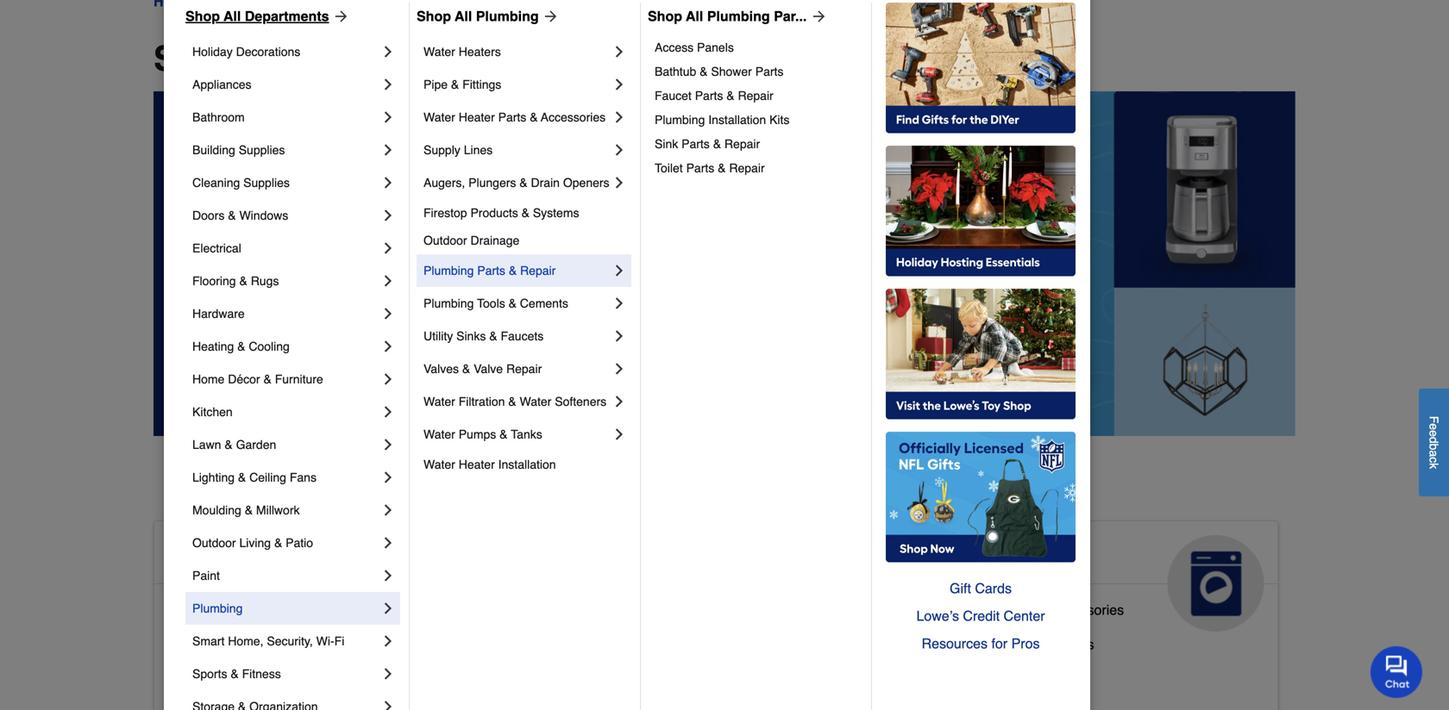 Task type: describe. For each thing, give the bounding box(es) containing it.
repair for toilet parts & repair
[[729, 161, 765, 175]]

chevron right image for appliances
[[380, 76, 397, 93]]

& inside "plumbing tools & cements" link
[[509, 297, 517, 311]]

outdoor drainage link
[[424, 227, 628, 255]]

& inside valves & valve repair link
[[462, 362, 470, 376]]

repair for faucet parts & repair
[[738, 89, 774, 103]]

outdoor drainage
[[424, 234, 520, 248]]

water heater parts & accessories
[[424, 110, 606, 124]]

flooring
[[192, 274, 236, 288]]

parts inside bathtub & shower parts link
[[756, 65, 784, 79]]

doors & windows link
[[192, 199, 380, 232]]

heater for parts
[[459, 110, 495, 124]]

water for water heater parts & accessories
[[424, 110, 455, 124]]

bedroom
[[238, 637, 294, 653]]

shop for shop all departments
[[186, 8, 220, 24]]

chevron right image for plumbing parts & repair
[[611, 262, 628, 280]]

tools
[[477, 297, 505, 311]]

plumbing for plumbing parts & repair
[[424, 264, 474, 278]]

outdoor for outdoor drainage
[[424, 234, 467, 248]]

water for water pumps & tanks
[[424, 428, 455, 442]]

departments for shop all departments
[[302, 39, 513, 79]]

& inside moulding & millwork link
[[245, 504, 253, 518]]

shop all departments link
[[186, 6, 350, 27]]

smart home, security, wi-fi link
[[192, 626, 380, 658]]

& inside accessible entry & home 'link'
[[274, 672, 283, 688]]

visit the lowe's toy shop. image
[[886, 289, 1076, 420]]

appliance parts & accessories
[[937, 603, 1124, 619]]

find gifts for the diyer. image
[[886, 3, 1076, 134]]

lowe's credit center link
[[886, 603, 1076, 631]]

f e e d b a c k
[[1428, 416, 1441, 469]]

plumbing for plumbing
[[192, 602, 243, 616]]

pet beds, houses, & furniture
[[553, 665, 739, 681]]

& inside toilet parts & repair link
[[718, 161, 726, 175]]

wi-
[[316, 635, 334, 649]]

& inside 'lighting & ceiling fans' link
[[238, 471, 246, 485]]

lowe's
[[917, 609, 959, 625]]

filtration
[[459, 395, 505, 409]]

lighting
[[192, 471, 235, 485]]

plumbing tools & cements
[[424, 297, 568, 311]]

supplies for cleaning supplies
[[243, 176, 290, 190]]

accessible bathroom link
[[168, 599, 298, 633]]

par...
[[774, 8, 807, 24]]

panels
[[697, 41, 734, 54]]

credit
[[963, 609, 1000, 625]]

b
[[1428, 444, 1441, 451]]

accessible bathroom
[[168, 603, 298, 619]]

home décor & furniture link
[[192, 363, 380, 396]]

1 vertical spatial installation
[[498, 458, 556, 472]]

arrow right image
[[539, 8, 560, 25]]

supply
[[424, 143, 461, 157]]

wine
[[1013, 637, 1045, 653]]

beverage
[[937, 637, 996, 653]]

outdoor living & patio link
[[192, 527, 380, 560]]

parts inside water heater parts & accessories link
[[498, 110, 527, 124]]

& inside pet beds, houses, & furniture link
[[671, 665, 680, 681]]

enjoy savings year-round. no matter what you're shopping for, find what you need at a great price. image
[[154, 91, 1296, 437]]

chevron right image for utility sinks & faucets
[[611, 328, 628, 345]]

0 horizontal spatial appliances
[[192, 78, 252, 91]]

chat invite button image
[[1371, 646, 1424, 699]]

lighting & ceiling fans link
[[192, 462, 380, 494]]

sports
[[192, 668, 227, 682]]

shop all departments
[[186, 8, 329, 24]]

valve
[[474, 362, 503, 376]]

chevron right image for electrical
[[380, 240, 397, 257]]

pet inside animal & pet care
[[664, 543, 702, 570]]

firestop
[[424, 206, 467, 220]]

accessible for accessible home
[[168, 543, 295, 570]]

animal
[[553, 543, 633, 570]]

repair for plumbing parts & repair
[[520, 264, 556, 278]]

shop all plumbing link
[[417, 6, 560, 27]]

0 vertical spatial home
[[192, 373, 225, 387]]

plumbing link
[[192, 593, 380, 626]]

utility
[[424, 330, 453, 343]]

& inside outdoor living & patio link
[[274, 537, 282, 550]]

0 horizontal spatial appliances link
[[192, 68, 380, 101]]

& inside heating & cooling link
[[237, 340, 245, 354]]

& inside water heater parts & accessories link
[[530, 110, 538, 124]]

plumbing for plumbing installation kits
[[655, 113, 705, 127]]

water heater installation link
[[424, 451, 628, 479]]

fitness
[[242, 668, 281, 682]]

security,
[[267, 635, 313, 649]]

garden
[[236, 438, 276, 452]]

shop for shop all plumbing
[[417, 8, 451, 24]]

valves
[[424, 362, 459, 376]]

plumbing tools & cements link
[[424, 287, 611, 320]]

chevron right image for water filtration & water softeners
[[611, 393, 628, 411]]

all for shop all plumbing par...
[[686, 8, 703, 24]]

1 horizontal spatial appliances link
[[923, 522, 1278, 632]]

a
[[1428, 451, 1441, 457]]

chevron right image for bathroom
[[380, 109, 397, 126]]

animal & pet care link
[[539, 522, 894, 632]]

beverage & wine chillers
[[937, 637, 1094, 653]]

arrow right image for shop all plumbing par...
[[807, 8, 828, 25]]

shop
[[154, 39, 240, 79]]

building supplies link
[[192, 134, 380, 167]]

sports & fitness link
[[192, 658, 380, 691]]

chevron right image for paint
[[380, 568, 397, 585]]

parts for faucet parts & repair
[[695, 89, 723, 103]]

chevron right image for flooring & rugs
[[380, 273, 397, 290]]

f e e d b a c k button
[[1419, 389, 1450, 497]]

& inside firestop products & systems link
[[522, 206, 530, 220]]

all for shop all departments
[[224, 8, 241, 24]]

livestock
[[553, 630, 610, 646]]

kitchen
[[192, 406, 233, 419]]

appliances image
[[1168, 536, 1265, 632]]

accessible entry & home
[[168, 672, 324, 688]]

& inside utility sinks & faucets 'link'
[[489, 330, 497, 343]]

faucet
[[655, 89, 692, 103]]

1 e from the top
[[1428, 424, 1441, 430]]

& inside plumbing parts & repair link
[[509, 264, 517, 278]]

outdoor for outdoor living & patio
[[192, 537, 236, 550]]

parts for plumbing parts & repair
[[477, 264, 506, 278]]

toilet
[[655, 161, 683, 175]]

chevron right image for kitchen
[[380, 404, 397, 421]]

gift cards link
[[886, 576, 1076, 603]]

softeners
[[555, 395, 607, 409]]

chevron right image for water heaters
[[611, 43, 628, 60]]

chevron right image for plumbing
[[380, 601, 397, 618]]

holiday decorations
[[192, 45, 301, 59]]

chevron right image for doors & windows
[[380, 207, 397, 224]]

& inside animal & pet care
[[640, 543, 657, 570]]

cleaning
[[192, 176, 240, 190]]

bathtub & shower parts
[[655, 65, 784, 79]]

hardware link
[[192, 298, 380, 330]]

accessible bedroom
[[168, 637, 294, 653]]

chevron right image for cleaning supplies
[[380, 174, 397, 192]]

fans
[[290, 471, 317, 485]]

water for water heater installation
[[424, 458, 455, 472]]

flooring & rugs link
[[192, 265, 380, 298]]

heating
[[192, 340, 234, 354]]

1 vertical spatial pet
[[553, 665, 573, 681]]

pumps
[[459, 428, 496, 442]]

officially licensed n f l gifts. shop now. image
[[886, 432, 1076, 563]]

1 horizontal spatial appliances
[[937, 543, 1066, 570]]

systems
[[533, 206, 579, 220]]

doors
[[192, 209, 225, 223]]

lawn
[[192, 438, 221, 452]]

water for water filtration & water softeners
[[424, 395, 455, 409]]

plumbing up 'water heaters' link
[[476, 8, 539, 24]]

pet beds, houses, & furniture link
[[553, 661, 739, 695]]

parts for sink parts & repair
[[682, 137, 710, 151]]

accessible entry & home link
[[168, 668, 324, 702]]

plumbing parts & repair link
[[424, 255, 611, 287]]

augers,
[[424, 176, 465, 190]]

beds,
[[577, 665, 613, 681]]

chevron right image for valves & valve repair
[[611, 361, 628, 378]]

home inside 'link'
[[287, 672, 324, 688]]

departments for shop all departments
[[245, 8, 329, 24]]

resources for pros link
[[886, 631, 1076, 658]]

1 vertical spatial home
[[301, 543, 368, 570]]



Task type: vqa. For each thing, say whether or not it's contained in the screenshot.
Appliances to the left
yes



Task type: locate. For each thing, give the bounding box(es) containing it.
pros
[[1012, 636, 1040, 652]]

& inside lawn & garden link
[[225, 438, 233, 452]]

1 horizontal spatial installation
[[709, 113, 766, 127]]

parts for toilet parts & repair
[[686, 161, 715, 175]]

entry
[[238, 672, 270, 688]]

installation up sink parts & repair link
[[709, 113, 766, 127]]

& right lawn
[[225, 438, 233, 452]]

bathtub
[[655, 65, 697, 79]]

supplies up houses, at the left of the page
[[614, 630, 667, 646]]

tanks
[[511, 428, 542, 442]]

shop up 'access'
[[648, 8, 682, 24]]

repair for valves & valve repair
[[506, 362, 542, 376]]

furniture
[[275, 373, 323, 387], [684, 665, 739, 681]]

& inside home décor & furniture link
[[264, 373, 272, 387]]

2 horizontal spatial shop
[[648, 8, 682, 24]]

paint link
[[192, 560, 380, 593]]

parts for appliance parts & accessories
[[1002, 603, 1034, 619]]

parts
[[756, 65, 784, 79], [695, 89, 723, 103], [498, 110, 527, 124], [682, 137, 710, 151], [686, 161, 715, 175], [477, 264, 506, 278], [1002, 603, 1034, 619]]

chevron right image for moulding & millwork
[[380, 502, 397, 519]]

shop up holiday
[[186, 8, 220, 24]]

chevron right image for pipe & fittings
[[611, 76, 628, 93]]

e up "b"
[[1428, 430, 1441, 437]]

furniture right houses, at the left of the page
[[684, 665, 739, 681]]

parts down 'sink parts & repair'
[[686, 161, 715, 175]]

supplies up the cleaning supplies
[[239, 143, 285, 157]]

pipe & fittings link
[[424, 68, 611, 101]]

0 horizontal spatial pet
[[553, 665, 573, 681]]

0 vertical spatial bathroom
[[192, 110, 245, 124]]

chevron right image for building supplies
[[380, 142, 397, 159]]

& down outdoor drainage link
[[509, 264, 517, 278]]

k
[[1428, 463, 1441, 469]]

0 vertical spatial supplies
[[239, 143, 285, 157]]

parts down access panels link on the top
[[756, 65, 784, 79]]

drain
[[531, 176, 560, 190]]

accessible for accessible bedroom
[[168, 637, 234, 653]]

& left millwork
[[245, 504, 253, 518]]

accessible inside "link"
[[168, 603, 234, 619]]

holiday
[[192, 45, 233, 59]]

for
[[992, 636, 1008, 652]]

1 vertical spatial bathroom
[[238, 603, 298, 619]]

parts up toilet parts & repair
[[682, 137, 710, 151]]

holiday decorations link
[[192, 35, 380, 68]]

arrow right image inside the shop all departments link
[[329, 8, 350, 25]]

installation down tanks
[[498, 458, 556, 472]]

animal & pet care image
[[784, 536, 880, 632]]

& down shower
[[727, 89, 735, 103]]

& inside water filtration & water softeners link
[[508, 395, 517, 409]]

repair down outdoor drainage link
[[520, 264, 556, 278]]

& inside flooring & rugs link
[[239, 274, 247, 288]]

chevron right image for heating & cooling
[[380, 338, 397, 355]]

plumbing down faucet
[[655, 113, 705, 127]]

chevron right image for sports & fitness
[[380, 666, 397, 683]]

water filtration & water softeners link
[[424, 386, 611, 418]]

faucets
[[501, 330, 544, 343]]

& down access panels
[[700, 65, 708, 79]]

0 vertical spatial installation
[[709, 113, 766, 127]]

repair for sink parts & repair
[[725, 137, 760, 151]]

outdoor
[[424, 234, 467, 248], [192, 537, 236, 550]]

cooling
[[249, 340, 290, 354]]

& right filtration
[[508, 395, 517, 409]]

rugs
[[251, 274, 279, 288]]

water for water heaters
[[424, 45, 455, 59]]

kits
[[770, 113, 790, 127]]

accessories
[[541, 110, 606, 124], [1050, 603, 1124, 619]]

chevron right image for supply lines
[[611, 142, 628, 159]]

& left ceiling
[[238, 471, 246, 485]]

chevron right image for outdoor living & patio
[[380, 535, 397, 552]]

heater up lines
[[459, 110, 495, 124]]

0 vertical spatial outdoor
[[424, 234, 467, 248]]

1 heater from the top
[[459, 110, 495, 124]]

parts down pipe & fittings link
[[498, 110, 527, 124]]

1 accessible from the top
[[168, 543, 295, 570]]

holiday hosting essentials. image
[[886, 146, 1076, 277]]

parts inside faucet parts & repair link
[[695, 89, 723, 103]]

accessible up the smart
[[168, 603, 234, 619]]

heater inside water heater installation link
[[459, 458, 495, 472]]

& inside pipe & fittings link
[[451, 78, 459, 91]]

accessible inside 'link'
[[168, 672, 234, 688]]

1 horizontal spatial shop
[[417, 8, 451, 24]]

bathroom inside "link"
[[238, 603, 298, 619]]

bathroom up building
[[192, 110, 245, 124]]

1 horizontal spatial arrow right image
[[807, 8, 828, 25]]

resources
[[922, 636, 988, 652]]

electrical link
[[192, 232, 380, 265]]

care
[[553, 570, 606, 598]]

shop inside shop all plumbing link
[[417, 8, 451, 24]]

plumbing up the smart
[[192, 602, 243, 616]]

outdoor down firestop
[[424, 234, 467, 248]]

outdoor down the moulding
[[192, 537, 236, 550]]

parts down bathtub & shower parts
[[695, 89, 723, 103]]

1 horizontal spatial outdoor
[[424, 234, 467, 248]]

3 shop from the left
[[648, 8, 682, 24]]

kitchen link
[[192, 396, 380, 429]]

1 vertical spatial outdoor
[[192, 537, 236, 550]]

supplies for livestock supplies
[[614, 630, 667, 646]]

& left drain
[[520, 176, 528, 190]]

arrow right image up access panels link on the top
[[807, 8, 828, 25]]

& right entry
[[274, 672, 283, 688]]

accessible down the smart
[[168, 672, 234, 688]]

0 horizontal spatial accessories
[[541, 110, 606, 124]]

lawn & garden link
[[192, 429, 380, 462]]

heating & cooling
[[192, 340, 290, 354]]

bathroom up smart home, security, wi-fi
[[238, 603, 298, 619]]

drainage
[[471, 234, 520, 248]]

accessories up the chillers
[[1050, 603, 1124, 619]]

0 vertical spatial furniture
[[275, 373, 323, 387]]

1 vertical spatial appliances link
[[923, 522, 1278, 632]]

chevron right image for plumbing tools & cements
[[611, 295, 628, 312]]

e up d
[[1428, 424, 1441, 430]]

accessible down the moulding
[[168, 543, 295, 570]]

installation
[[709, 113, 766, 127], [498, 458, 556, 472]]

plungers
[[469, 176, 516, 190]]

décor
[[228, 373, 260, 387]]

appliances link up the chillers
[[923, 522, 1278, 632]]

0 horizontal spatial arrow right image
[[329, 8, 350, 25]]

2 arrow right image from the left
[[807, 8, 828, 25]]

repair down sink parts & repair link
[[729, 161, 765, 175]]

plumbing installation kits link
[[655, 108, 859, 132]]

& inside faucet parts & repair link
[[727, 89, 735, 103]]

& right animal
[[640, 543, 657, 570]]

shop inside shop all plumbing par... link
[[648, 8, 682, 24]]

valves & valve repair link
[[424, 353, 611, 386]]

1 vertical spatial appliances
[[937, 543, 1066, 570]]

parts inside appliance parts & accessories link
[[1002, 603, 1034, 619]]

shop for shop all plumbing par...
[[648, 8, 682, 24]]

parts down cards on the right bottom of page
[[1002, 603, 1034, 619]]

water heaters
[[424, 45, 501, 59]]

gift cards
[[950, 581, 1012, 597]]

2 vertical spatial home
[[287, 672, 324, 688]]

1 vertical spatial accessories
[[1050, 603, 1124, 619]]

1 horizontal spatial accessories
[[1050, 603, 1124, 619]]

& inside beverage & wine chillers link
[[1000, 637, 1009, 653]]

heater down "pumps"
[[459, 458, 495, 472]]

& down pipe & fittings link
[[530, 110, 538, 124]]

water up supply
[[424, 110, 455, 124]]

& inside sports & fitness link
[[231, 668, 239, 682]]

accessible for accessible bathroom
[[168, 603, 234, 619]]

c
[[1428, 457, 1441, 463]]

hardware
[[192, 307, 245, 321]]

2 e from the top
[[1428, 430, 1441, 437]]

4 accessible from the top
[[168, 672, 234, 688]]

building supplies
[[192, 143, 285, 157]]

1 vertical spatial supplies
[[243, 176, 290, 190]]

chevron right image for augers, plungers & drain openers
[[611, 174, 628, 192]]

all for shop all plumbing
[[455, 8, 472, 24]]

2 shop from the left
[[417, 8, 451, 24]]

water left "pumps"
[[424, 428, 455, 442]]

f
[[1428, 416, 1441, 424]]

all up access panels
[[686, 8, 703, 24]]

supplies for building supplies
[[239, 143, 285, 157]]

access
[[655, 41, 694, 54]]

& left tanks
[[500, 428, 508, 442]]

3 accessible from the top
[[168, 637, 234, 653]]

smart
[[192, 635, 225, 649]]

all down the shop all departments link
[[249, 39, 292, 79]]

0 vertical spatial departments
[[245, 8, 329, 24]]

water down water pumps & tanks
[[424, 458, 455, 472]]

0 horizontal spatial furniture
[[275, 373, 323, 387]]

&
[[700, 65, 708, 79], [451, 78, 459, 91], [727, 89, 735, 103], [530, 110, 538, 124], [713, 137, 721, 151], [718, 161, 726, 175], [520, 176, 528, 190], [522, 206, 530, 220], [228, 209, 236, 223], [509, 264, 517, 278], [239, 274, 247, 288], [509, 297, 517, 311], [489, 330, 497, 343], [237, 340, 245, 354], [462, 362, 470, 376], [264, 373, 272, 387], [508, 395, 517, 409], [500, 428, 508, 442], [225, 438, 233, 452], [238, 471, 246, 485], [245, 504, 253, 518], [274, 537, 282, 550], [640, 543, 657, 570], [1038, 603, 1047, 619], [1000, 637, 1009, 653], [671, 665, 680, 681], [231, 668, 239, 682], [274, 672, 283, 688]]

& right the "sinks"
[[489, 330, 497, 343]]

parts inside plumbing parts & repair link
[[477, 264, 506, 278]]

arrow right image inside shop all plumbing par... link
[[807, 8, 828, 25]]

repair down bathtub & shower parts link
[[738, 89, 774, 103]]

heater for installation
[[459, 458, 495, 472]]

chevron right image for holiday decorations
[[380, 43, 397, 60]]

chevron right image for water pumps & tanks
[[611, 426, 628, 443]]

furniture down heating & cooling link
[[275, 373, 323, 387]]

repair down plumbing installation kits link
[[725, 137, 760, 151]]

& right pipe
[[451, 78, 459, 91]]

flooring & rugs
[[192, 274, 279, 288]]

moulding
[[192, 504, 241, 518]]

departments inside the shop all departments link
[[245, 8, 329, 24]]

& inside augers, plungers & drain openers link
[[520, 176, 528, 190]]

access panels
[[655, 41, 734, 54]]

& left valve
[[462, 362, 470, 376]]

0 horizontal spatial outdoor
[[192, 537, 236, 550]]

arrow right image
[[329, 8, 350, 25], [807, 8, 828, 25]]

fittings
[[463, 78, 502, 91]]

0 horizontal spatial shop
[[186, 8, 220, 24]]

accessories down pipe & fittings link
[[541, 110, 606, 124]]

plumbing for plumbing tools & cements
[[424, 297, 474, 311]]

& inside bathtub & shower parts link
[[700, 65, 708, 79]]

appliances link down decorations
[[192, 68, 380, 101]]

1 vertical spatial departments
[[302, 39, 513, 79]]

chevron right image for water heater parts & accessories
[[611, 109, 628, 126]]

0 vertical spatial accessories
[[541, 110, 606, 124]]

supplies up windows
[[243, 176, 290, 190]]

pet
[[664, 543, 702, 570], [553, 665, 573, 681]]

& up wine
[[1038, 603, 1047, 619]]

firestop products & systems link
[[424, 199, 628, 227]]

2 heater from the top
[[459, 458, 495, 472]]

0 horizontal spatial installation
[[498, 458, 556, 472]]

chevron right image for smart home, security, wi-fi
[[380, 633, 397, 651]]

chillers
[[1048, 637, 1094, 653]]

sink parts & repair
[[655, 137, 760, 151]]

repair down 'faucets'
[[506, 362, 542, 376]]

1 shop from the left
[[186, 8, 220, 24]]

shop up water heaters
[[417, 8, 451, 24]]

1 horizontal spatial furniture
[[684, 665, 739, 681]]

plumbing up utility
[[424, 297, 474, 311]]

gift
[[950, 581, 971, 597]]

water up pipe
[[424, 45, 455, 59]]

chevron right image for lawn & garden
[[380, 437, 397, 454]]

1 horizontal spatial pet
[[664, 543, 702, 570]]

shop all departments
[[154, 39, 513, 79]]

accessible
[[168, 543, 295, 570], [168, 603, 234, 619], [168, 637, 234, 653], [168, 672, 234, 688]]

0 vertical spatial heater
[[459, 110, 495, 124]]

& left cooling on the top
[[237, 340, 245, 354]]

cements
[[520, 297, 568, 311]]

cleaning supplies link
[[192, 167, 380, 199]]

& inside water pumps & tanks link
[[500, 428, 508, 442]]

accessible up sports
[[168, 637, 234, 653]]

0 vertical spatial appliances
[[192, 78, 252, 91]]

chevron right image for hardware
[[380, 305, 397, 323]]

chevron right image
[[380, 43, 397, 60], [380, 76, 397, 93], [380, 109, 397, 126], [380, 142, 397, 159], [380, 174, 397, 192], [611, 174, 628, 192], [380, 240, 397, 257], [380, 273, 397, 290], [611, 295, 628, 312], [380, 305, 397, 323], [611, 328, 628, 345], [380, 338, 397, 355], [380, 371, 397, 388], [611, 393, 628, 411], [380, 535, 397, 552], [380, 633, 397, 651], [380, 699, 397, 711]]

lines
[[464, 143, 493, 157]]

1 arrow right image from the left
[[329, 8, 350, 25]]

accessible home image
[[399, 536, 496, 632]]

2 accessible from the top
[[168, 603, 234, 619]]

& right houses, at the left of the page
[[671, 665, 680, 681]]

& left rugs
[[239, 274, 247, 288]]

plumbing up access panels link on the top
[[707, 8, 770, 24]]

& right doors
[[228, 209, 236, 223]]

livestock supplies link
[[553, 626, 667, 661]]

d
[[1428, 437, 1441, 444]]

chevron right image for home décor & furniture
[[380, 371, 397, 388]]

home
[[192, 373, 225, 387], [301, 543, 368, 570], [287, 672, 324, 688]]

appliances up cards on the right bottom of page
[[937, 543, 1066, 570]]

2 vertical spatial supplies
[[614, 630, 667, 646]]

accessible for accessible entry & home
[[168, 672, 234, 688]]

& down accessible bedroom link
[[231, 668, 239, 682]]

plumbing down outdoor drainage
[[424, 264, 474, 278]]

& right 'tools'
[[509, 297, 517, 311]]

& left pros
[[1000, 637, 1009, 653]]

heater inside water heater parts & accessories link
[[459, 110, 495, 124]]

toilet parts & repair
[[655, 161, 765, 175]]

bathtub & shower parts link
[[655, 60, 859, 84]]

0 vertical spatial pet
[[664, 543, 702, 570]]

arrow right image for shop all departments
[[329, 8, 350, 25]]

lighting & ceiling fans
[[192, 471, 317, 485]]

parts inside toilet parts & repair link
[[686, 161, 715, 175]]

& inside doors & windows link
[[228, 209, 236, 223]]

shop all plumbing par... link
[[648, 6, 828, 27]]

water heaters link
[[424, 35, 611, 68]]

arrow right image up shop all departments
[[329, 8, 350, 25]]

parts down drainage at the left top of the page
[[477, 264, 506, 278]]

toilet parts & repair link
[[655, 156, 859, 180]]

livestock supplies
[[553, 630, 667, 646]]

1 vertical spatial heater
[[459, 458, 495, 472]]

chevron right image
[[611, 43, 628, 60], [611, 76, 628, 93], [611, 109, 628, 126], [611, 142, 628, 159], [380, 207, 397, 224], [611, 262, 628, 280], [611, 361, 628, 378], [380, 404, 397, 421], [611, 426, 628, 443], [380, 437, 397, 454], [380, 469, 397, 487], [380, 502, 397, 519], [380, 568, 397, 585], [380, 601, 397, 618], [380, 666, 397, 683]]

appliance
[[937, 603, 998, 619]]

chevron right image for lighting & ceiling fans
[[380, 469, 397, 487]]

augers, plungers & drain openers
[[424, 176, 610, 190]]

moulding & millwork
[[192, 504, 300, 518]]

water pumps & tanks
[[424, 428, 542, 442]]

0 vertical spatial appliances link
[[192, 68, 380, 101]]

water heater installation
[[424, 458, 556, 472]]

center
[[1004, 609, 1045, 625]]

& right décor
[[264, 373, 272, 387]]

& left patio
[[274, 537, 282, 550]]

parts inside sink parts & repair link
[[682, 137, 710, 151]]

& down 'sink parts & repair'
[[718, 161, 726, 175]]

& inside sink parts & repair link
[[713, 137, 721, 151]]

pipe
[[424, 78, 448, 91]]

all up water heaters
[[455, 8, 472, 24]]

water down the valves at left
[[424, 395, 455, 409]]

& inside appliance parts & accessories link
[[1038, 603, 1047, 619]]

1 vertical spatial furniture
[[684, 665, 739, 681]]

& up outdoor drainage link
[[522, 206, 530, 220]]

water up tanks
[[520, 395, 552, 409]]

all up holiday decorations
[[224, 8, 241, 24]]

appliances down holiday
[[192, 78, 252, 91]]

lawn & garden
[[192, 438, 276, 452]]

& down plumbing installation kits
[[713, 137, 721, 151]]

access panels link
[[655, 35, 859, 60]]



